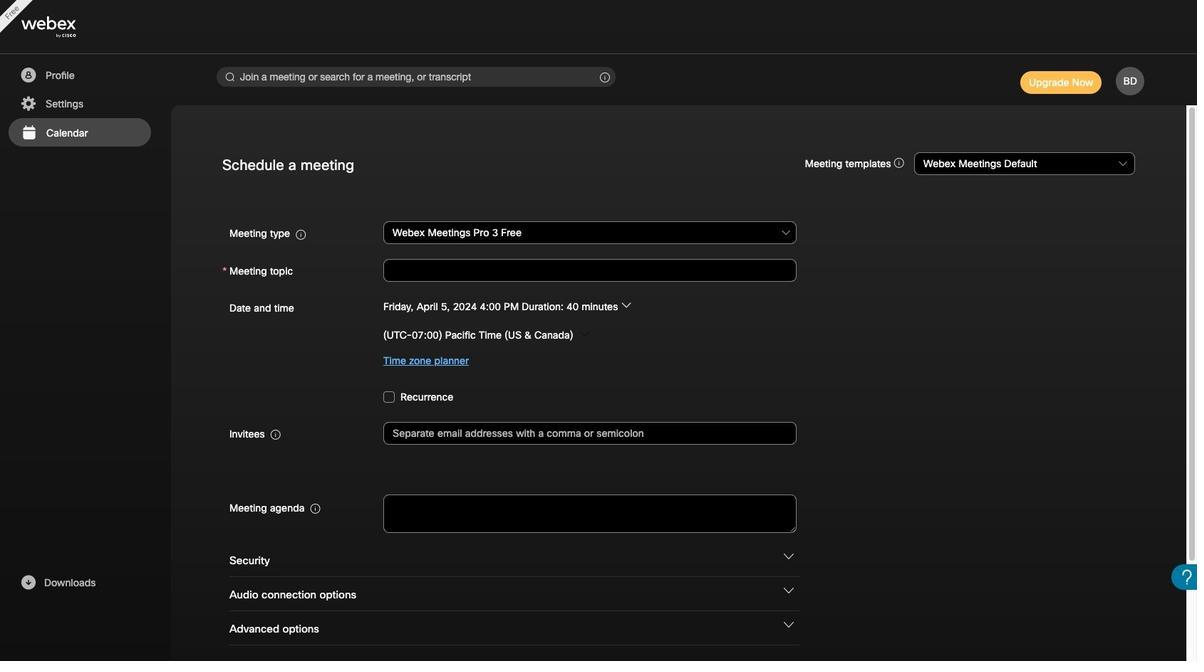 Task type: vqa. For each thing, say whether or not it's contained in the screenshot.
mds people circle_filled 'icon'
yes



Task type: locate. For each thing, give the bounding box(es) containing it.
Invitees text field
[[383, 422, 797, 445]]

0 horizontal spatial arrow image
[[580, 330, 590, 340]]

cisco webex image
[[21, 17, 107, 38]]

None text field
[[383, 495, 797, 534]]

ng down image
[[784, 552, 794, 562], [784, 586, 794, 596], [784, 621, 794, 631]]

None text field
[[383, 259, 797, 282]]

None field
[[383, 220, 797, 246]]

1 vertical spatial ng down image
[[784, 586, 794, 596]]

Join a meeting or search for a meeting, or transcript text field
[[217, 67, 616, 87]]

group
[[222, 295, 1135, 374]]

0 vertical spatial arrow image
[[621, 300, 631, 310]]

0 vertical spatial ng down image
[[784, 552, 794, 562]]

1 vertical spatial arrow image
[[580, 330, 590, 340]]

banner
[[0, 0, 1197, 54]]

mds people circle_filled image
[[19, 67, 37, 84]]

mds content download_filled image
[[19, 575, 37, 592]]

arrow image
[[621, 300, 631, 310], [580, 330, 590, 340]]

1 ng down image from the top
[[784, 552, 794, 562]]

1 horizontal spatial arrow image
[[621, 300, 631, 310]]

2 vertical spatial ng down image
[[784, 621, 794, 631]]



Task type: describe. For each thing, give the bounding box(es) containing it.
mds meetings_filled image
[[20, 125, 38, 142]]

mds settings_filled image
[[19, 95, 37, 113]]

3 ng down image from the top
[[784, 621, 794, 631]]

2 ng down image from the top
[[784, 586, 794, 596]]



